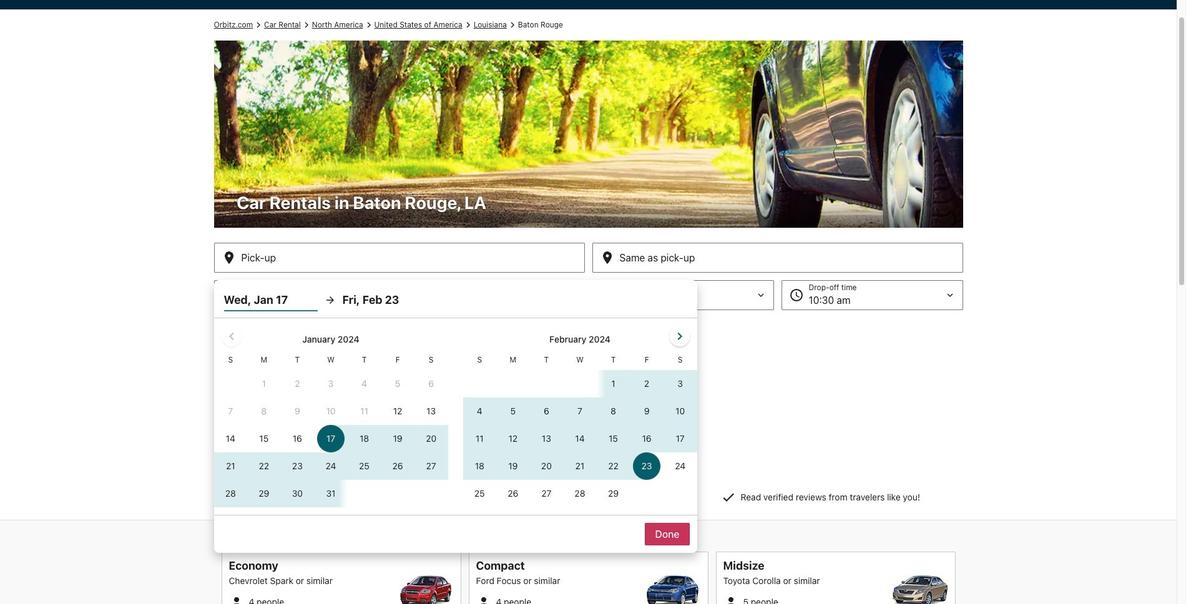 Task type: describe. For each thing, give the bounding box(es) containing it.
previous month image
[[224, 329, 239, 344]]

next month image
[[672, 329, 687, 344]]

2 directional image from the left
[[463, 19, 474, 31]]

small image for toyota corolla image
[[724, 595, 739, 605]]

toyota corolla image
[[892, 576, 948, 605]]

ford focus image
[[645, 576, 701, 605]]

chevrolet spark image
[[398, 576, 454, 605]]



Task type: vqa. For each thing, say whether or not it's contained in the screenshot.
Get
no



Task type: locate. For each thing, give the bounding box(es) containing it.
3 directional image from the left
[[507, 19, 518, 31]]

2 horizontal spatial directional image
[[507, 19, 518, 31]]

small image right chevrolet spark image
[[476, 595, 491, 605]]

1 small image from the left
[[476, 595, 491, 605]]

small image
[[476, 595, 491, 605], [724, 595, 739, 605]]

0 horizontal spatial directional image
[[253, 19, 264, 31]]

1 horizontal spatial directional image
[[463, 19, 474, 31]]

1 horizontal spatial small image
[[724, 595, 739, 605]]

main content
[[0, 9, 1177, 605]]

small image right the ford focus image
[[724, 595, 739, 605]]

small image
[[229, 595, 244, 605]]

directional image
[[253, 19, 264, 31], [463, 19, 474, 31]]

1 directional image from the left
[[253, 19, 264, 31]]

2 small image from the left
[[724, 595, 739, 605]]

directional image
[[301, 19, 312, 31], [363, 19, 374, 31], [507, 19, 518, 31]]

0 horizontal spatial directional image
[[301, 19, 312, 31]]

0 horizontal spatial small image
[[476, 595, 491, 605]]

breadcrumbs region
[[0, 9, 1177, 553]]

2 directional image from the left
[[363, 19, 374, 31]]

1 directional image from the left
[[301, 19, 312, 31]]

small image for the ford focus image
[[476, 595, 491, 605]]

1 horizontal spatial directional image
[[363, 19, 374, 31]]



